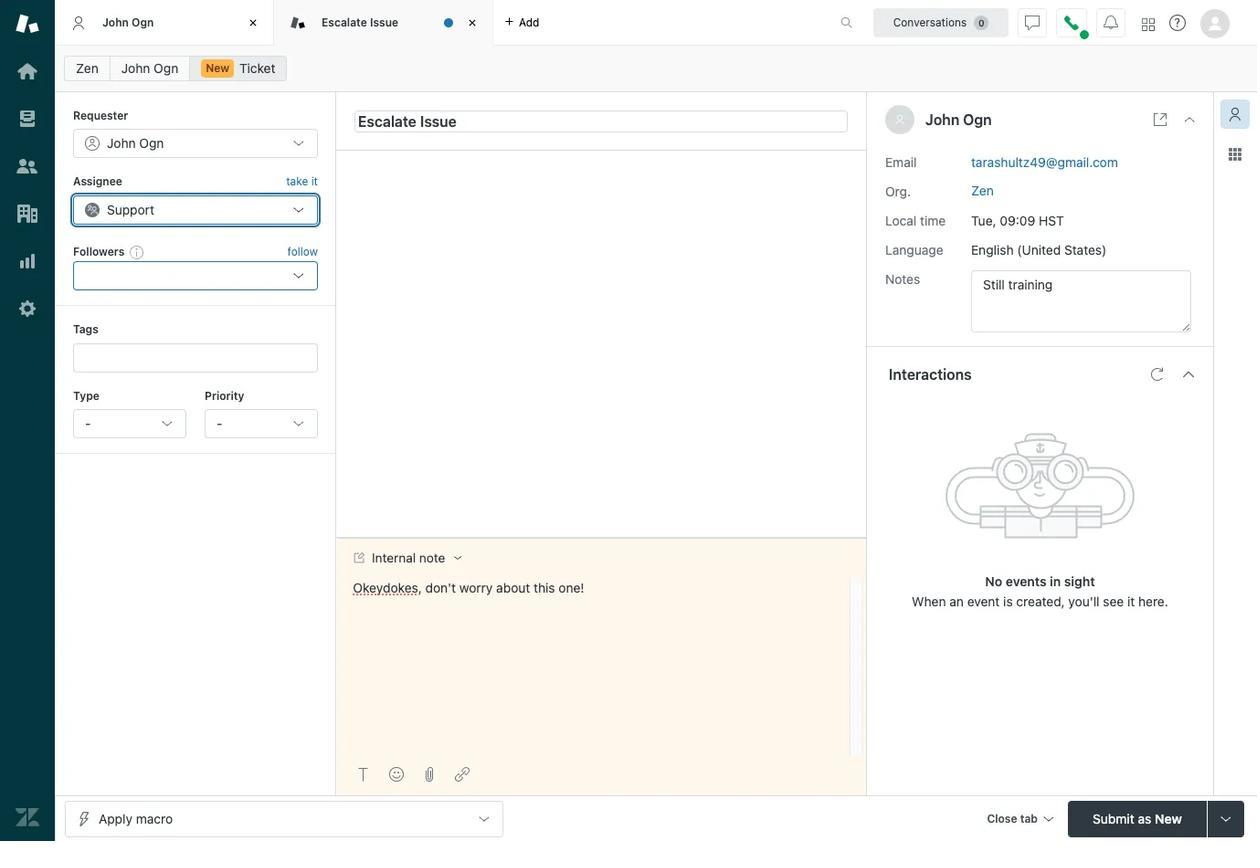Task type: describe. For each thing, give the bounding box(es) containing it.
get started image
[[16, 59, 39, 83]]

here.
[[1139, 594, 1169, 609]]

language
[[886, 242, 944, 257]]

ticket
[[240, 60, 276, 76]]

it inside button
[[311, 175, 318, 189]]

close image inside 'john ogn' tab
[[244, 14, 262, 32]]

new inside secondary element
[[206, 61, 230, 75]]

Internal note composer text field
[[346, 577, 845, 616]]

local time
[[886, 213, 946, 228]]

insert emojis image
[[389, 768, 404, 783]]

one!
[[559, 580, 585, 596]]

issue
[[370, 15, 399, 29]]

john ogn inside requester element
[[107, 136, 164, 151]]

close tab button
[[979, 801, 1061, 841]]

0 horizontal spatial zen link
[[64, 56, 110, 81]]

john ogn tab
[[55, 0, 274, 46]]

sight
[[1065, 574, 1096, 589]]

ogn inside 'john ogn' tab
[[132, 15, 154, 29]]

conversations button
[[874, 8, 1009, 37]]

type
[[73, 389, 100, 403]]

john ogn link
[[110, 56, 190, 81]]

ogn up the tarashultz49@gmail.com
[[964, 112, 993, 128]]

zendesk products image
[[1143, 18, 1156, 31]]

no events in sight when an event is created, you'll see it here.
[[913, 574, 1169, 609]]

internal
[[372, 551, 416, 566]]

close image inside the escalate issue tab
[[463, 14, 482, 32]]

support
[[107, 202, 154, 217]]

admin image
[[16, 297, 39, 321]]

customer context image
[[1229, 107, 1243, 122]]

don't
[[426, 580, 456, 596]]

Still training text field
[[972, 270, 1192, 332]]

about
[[497, 580, 531, 596]]

assignee
[[73, 175, 122, 189]]

organizations image
[[16, 202, 39, 226]]

hst
[[1039, 213, 1065, 228]]

views image
[[16, 107, 39, 131]]

no
[[986, 574, 1003, 589]]

submit as new
[[1094, 811, 1183, 827]]

Tags field
[[87, 349, 301, 367]]

created,
[[1017, 594, 1066, 609]]

zendesk support image
[[16, 12, 39, 36]]

internal note button
[[337, 539, 477, 577]]

local
[[886, 213, 917, 228]]

english (united states)
[[972, 242, 1107, 257]]

secondary element
[[55, 50, 1258, 87]]

apps image
[[1229, 147, 1243, 162]]

escalate issue tab
[[274, 0, 494, 46]]

john inside requester element
[[107, 136, 136, 151]]

john inside secondary element
[[121, 60, 150, 76]]

displays possible ticket submission types image
[[1220, 812, 1234, 827]]

interactions
[[890, 366, 972, 383]]

time
[[921, 213, 946, 228]]

zen inside secondary element
[[76, 60, 99, 76]]

Subject field
[[355, 110, 848, 132]]

john ogn inside john ogn link
[[121, 60, 178, 76]]

tue, 09:09 hst
[[972, 213, 1065, 228]]

add
[[519, 15, 540, 29]]

events
[[1006, 574, 1047, 589]]

worry
[[460, 580, 493, 596]]

follow button
[[288, 244, 318, 261]]

email
[[886, 154, 917, 170]]

info on adding followers image
[[130, 245, 145, 260]]

zendesk image
[[16, 806, 39, 830]]

take it button
[[286, 173, 318, 192]]

take
[[286, 175, 308, 189]]

see
[[1104, 594, 1125, 609]]

close
[[988, 812, 1018, 826]]

notes
[[886, 271, 921, 287]]

view more details image
[[1154, 112, 1168, 127]]

in
[[1051, 574, 1062, 589]]

as
[[1139, 811, 1152, 827]]



Task type: vqa. For each thing, say whether or not it's contained in the screenshot.
to in the Zendesk Explore provides analytics for businesses to measure and improve the entire customer experience.
no



Task type: locate. For each thing, give the bounding box(es) containing it.
john
[[102, 15, 129, 29], [121, 60, 150, 76], [926, 112, 960, 128], [107, 136, 136, 151]]

add button
[[494, 0, 551, 45]]

note
[[420, 551, 446, 566]]

tab
[[1021, 812, 1039, 826]]

an
[[950, 594, 964, 609]]

requester
[[73, 109, 128, 123]]

close tab
[[988, 812, 1039, 826]]

- for type
[[85, 416, 91, 431]]

john inside tab
[[102, 15, 129, 29]]

submit
[[1094, 811, 1135, 827]]

2 close image from the left
[[463, 14, 482, 32]]

- button down priority
[[205, 410, 318, 439]]

ogn up support
[[139, 136, 164, 151]]

1 horizontal spatial - button
[[205, 410, 318, 439]]

zen
[[76, 60, 99, 76], [972, 182, 994, 198]]

(united
[[1018, 242, 1062, 257]]

button displays agent's chat status as invisible. image
[[1026, 15, 1040, 30]]

states)
[[1065, 242, 1107, 257]]

john ogn
[[102, 15, 154, 29], [121, 60, 178, 76], [926, 112, 993, 128], [107, 136, 164, 151]]

0 vertical spatial new
[[206, 61, 230, 75]]

1 - button from the left
[[73, 410, 186, 439]]

0 horizontal spatial - button
[[73, 410, 186, 439]]

1 horizontal spatial close image
[[463, 14, 482, 32]]

zen link up tue,
[[972, 182, 994, 198]]

add link (cmd k) image
[[455, 768, 470, 783]]

when
[[913, 594, 947, 609]]

0 vertical spatial zen
[[76, 60, 99, 76]]

- down type
[[85, 416, 91, 431]]

1 horizontal spatial -
[[217, 416, 223, 431]]

- down priority
[[217, 416, 223, 431]]

tags
[[73, 323, 99, 337]]

customers image
[[16, 154, 39, 178]]

1 close image from the left
[[244, 14, 262, 32]]

zen up tue,
[[972, 182, 994, 198]]

0 horizontal spatial close image
[[244, 14, 262, 32]]

1 - from the left
[[85, 416, 91, 431]]

macro
[[136, 811, 173, 827]]

close image
[[244, 14, 262, 32], [463, 14, 482, 32]]

-
[[85, 416, 91, 431], [217, 416, 223, 431]]

conversations
[[894, 15, 967, 29]]

add attachment image
[[422, 768, 437, 783]]

new left ticket
[[206, 61, 230, 75]]

requester element
[[73, 129, 318, 159]]

main element
[[0, 0, 55, 842]]

0 vertical spatial it
[[311, 175, 318, 189]]

- button for priority
[[205, 410, 318, 439]]

close image left add dropdown button
[[463, 14, 482, 32]]

1 horizontal spatial zen link
[[972, 182, 994, 198]]

- button down type
[[73, 410, 186, 439]]

new right as
[[1156, 811, 1183, 827]]

0 horizontal spatial -
[[85, 416, 91, 431]]

Followers field
[[87, 267, 279, 285]]

0 horizontal spatial new
[[206, 61, 230, 75]]

is
[[1004, 594, 1014, 609]]

this
[[534, 580, 555, 596]]

get help image
[[1170, 15, 1187, 31]]

ogn
[[132, 15, 154, 29], [154, 60, 178, 76], [964, 112, 993, 128], [139, 136, 164, 151]]

1 vertical spatial zen
[[972, 182, 994, 198]]

user image
[[895, 114, 906, 125], [897, 115, 904, 125]]

ogn down 'john ogn' tab
[[154, 60, 178, 76]]

- button
[[73, 410, 186, 439], [205, 410, 318, 439]]

0 horizontal spatial it
[[311, 175, 318, 189]]

assignee element
[[73, 195, 318, 225]]

minimize composer image
[[594, 531, 609, 545]]

okeydokes,
[[353, 580, 422, 596]]

escalate
[[322, 15, 367, 29]]

followers element
[[73, 262, 318, 291]]

tue,
[[972, 213, 997, 228]]

john ogn inside tab
[[102, 15, 154, 29]]

take it
[[286, 175, 318, 189]]

1 horizontal spatial it
[[1128, 594, 1136, 609]]

apply macro
[[99, 811, 173, 827]]

09:09
[[1000, 213, 1036, 228]]

it right take at the top left of the page
[[311, 175, 318, 189]]

close image
[[1183, 112, 1198, 127]]

notifications image
[[1104, 15, 1119, 30]]

ogn up john ogn link
[[132, 15, 154, 29]]

it inside the no events in sight when an event is created, you'll see it here.
[[1128, 594, 1136, 609]]

org.
[[886, 183, 911, 199]]

okeydokes, don't worry about this one!
[[353, 580, 585, 596]]

1 vertical spatial new
[[1156, 811, 1183, 827]]

1 horizontal spatial zen
[[972, 182, 994, 198]]

2 - button from the left
[[205, 410, 318, 439]]

format text image
[[357, 768, 371, 783]]

tarashultz49@gmail.com
[[972, 154, 1119, 170]]

- button for type
[[73, 410, 186, 439]]

priority
[[205, 389, 244, 403]]

zen up requester
[[76, 60, 99, 76]]

internal note
[[372, 551, 446, 566]]

zen link
[[64, 56, 110, 81], [972, 182, 994, 198]]

zen link up requester
[[64, 56, 110, 81]]

0 vertical spatial zen link
[[64, 56, 110, 81]]

0 horizontal spatial zen
[[76, 60, 99, 76]]

it
[[311, 175, 318, 189], [1128, 594, 1136, 609]]

new
[[206, 61, 230, 75], [1156, 811, 1183, 827]]

1 horizontal spatial new
[[1156, 811, 1183, 827]]

1 vertical spatial it
[[1128, 594, 1136, 609]]

ogn inside john ogn link
[[154, 60, 178, 76]]

tabs tab list
[[55, 0, 822, 46]]

close image up ticket
[[244, 14, 262, 32]]

english
[[972, 242, 1014, 257]]

follow
[[288, 245, 318, 259]]

apply
[[99, 811, 132, 827]]

reporting image
[[16, 250, 39, 273]]

ogn inside requester element
[[139, 136, 164, 151]]

1 vertical spatial zen link
[[972, 182, 994, 198]]

2 - from the left
[[217, 416, 223, 431]]

you'll
[[1069, 594, 1100, 609]]

escalate issue
[[322, 15, 399, 29]]

event
[[968, 594, 1000, 609]]

followers
[[73, 245, 125, 259]]

it right see
[[1128, 594, 1136, 609]]

- for priority
[[217, 416, 223, 431]]



